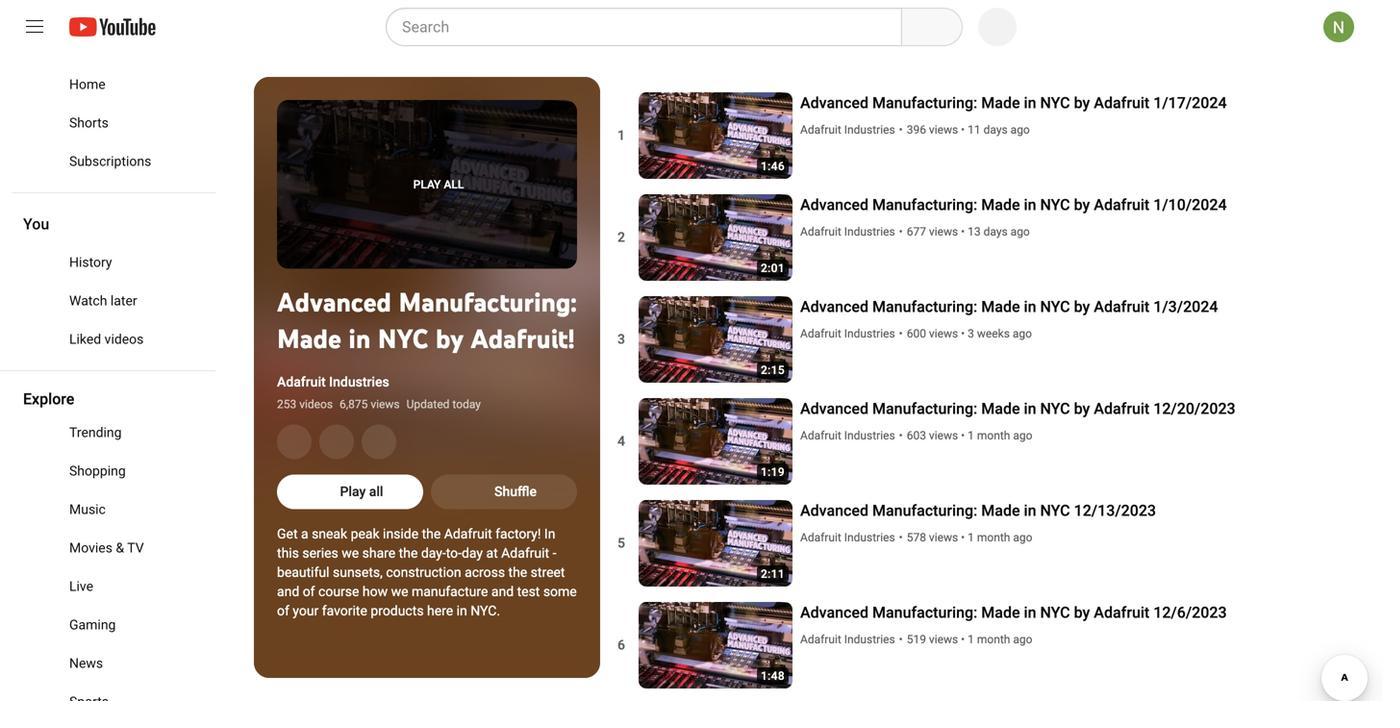 Task type: describe. For each thing, give the bounding box(es) containing it.
nyc for advanced manufacturing: made in nyc 12/13/2023
[[1040, 502, 1070, 520]]

industries for advanced manufacturing: made in nyc by adafruit 1/3/2024
[[844, 327, 895, 341]]

get a sneak peak inside the adafruit factory! in this series we share the day-to-day at adafruit - beautiful sunsets, construction across the street and of course how we manufacture and test some of your favorite products here in nyc.
[[277, 526, 580, 619]]

2:01
[[761, 262, 785, 275]]

industries for advanced manufacturing: made in nyc 12/13/2023
[[844, 531, 895, 544]]

movies & tv
[[69, 540, 144, 556]]

this
[[277, 545, 299, 561]]

adafruit industries 253 videos 6,875 views updated today
[[277, 374, 481, 411]]

movies & tv link
[[12, 529, 208, 568]]

519
[[907, 633, 926, 646]]

adafruit inside advanced manufacturing: made in nyc by adafruit 12/20/2023 link
[[1094, 400, 1150, 418]]

manufacturing: for advanced manufacturing: made in nyc by adafruit 1/17/2024
[[872, 94, 978, 112]]

updated
[[406, 398, 450, 411]]

ago for 1/10/2024
[[1011, 225, 1030, 239]]

street
[[531, 565, 565, 580]]

adafruit industries • 578 views • 1 month ago
[[800, 531, 1033, 544]]

manufacturing: for advanced manufacturing: made in nyc by adafruit!
[[399, 286, 577, 318]]

in for advanced manufacturing: made in nyc by adafruit!
[[348, 323, 371, 355]]

sunsets,
[[333, 565, 383, 580]]

578
[[907, 531, 926, 544]]

adafruit industries • 600 views • 3 weeks ago
[[800, 327, 1032, 341]]

news link
[[12, 644, 208, 683]]

adafruit industries link for advanced manufacturing: made in nyc 12/13/2023
[[800, 529, 896, 546]]

live link
[[12, 568, 208, 606]]

manufacturing: for advanced manufacturing: made in nyc by adafruit 1/3/2024
[[872, 298, 978, 316]]

inside
[[383, 526, 419, 542]]

by for advanced manufacturing: made in nyc by adafruit 1/10/2024
[[1074, 196, 1090, 214]]

manufacturing: for advanced manufacturing: made in nyc by adafruit 12/20/2023
[[872, 400, 978, 418]]

advanced manufacturing: made in nyc 12/13/2023 link
[[800, 500, 1322, 521]]

views for advanced manufacturing: made in nyc 12/13/2023
[[929, 531, 958, 544]]

history link
[[12, 243, 208, 282]]

1 vertical spatial all
[[369, 484, 383, 500]]

made for advanced manufacturing: made in nyc by adafruit!
[[277, 323, 341, 355]]

watch later
[[69, 293, 137, 309]]

• left 600
[[899, 327, 903, 341]]

music
[[69, 502, 106, 517]]

manufacturing: for advanced manufacturing: made in nyc by adafruit 12/6/2023
[[872, 604, 978, 622]]

day-
[[421, 545, 446, 561]]

2:15
[[761, 364, 785, 377]]

12/20/2023
[[1153, 400, 1236, 418]]

advanced manufacturing: made in nyc by adafruit 1/17/2024
[[800, 94, 1227, 112]]

by for advanced manufacturing: made in nyc by adafruit!
[[436, 323, 463, 355]]

live
[[69, 579, 93, 594]]

advanced manufacturing: made in nyc by adafruit 12/6/2023
[[800, 604, 1227, 622]]

2:01 link
[[639, 194, 793, 283]]

nyc for advanced manufacturing: made in nyc by adafruit 1/17/2024
[[1040, 94, 1070, 112]]

by for advanced manufacturing: made in nyc by adafruit 12/20/2023
[[1074, 400, 1090, 418]]

tv
[[127, 540, 144, 556]]

adafruit industries link for advanced manufacturing: made in nyc by adafruit 12/6/2023
[[800, 631, 896, 648]]

advanced manufacturing: made in nyc by adafruit 12/20/2023 link
[[800, 398, 1322, 419]]

1 and from the left
[[277, 584, 299, 600]]

sneak
[[312, 526, 347, 542]]

watch
[[69, 293, 107, 309]]

1 horizontal spatial all
[[444, 178, 464, 191]]

advanced manufacturing: made in nyc by adafruit!
[[277, 286, 577, 355]]

1/17/2024
[[1153, 94, 1227, 112]]

to-
[[446, 545, 462, 561]]

Search text field
[[402, 14, 897, 39]]

month for 12/20/2023
[[977, 429, 1010, 442]]

1:48 link
[[639, 602, 793, 691]]

day
[[462, 545, 483, 561]]

677
[[907, 225, 926, 239]]

industries for advanced manufacturing: made in nyc by adafruit 12/6/2023
[[844, 633, 895, 646]]

industries for advanced manufacturing: made in nyc by adafruit 1/17/2024
[[844, 123, 895, 137]]

factory!
[[495, 526, 541, 542]]

views for advanced manufacturing: made in nyc by adafruit 1/3/2024
[[929, 327, 958, 341]]

adafruit industries link up 6,875
[[277, 373, 389, 392]]

ago for 1/17/2024
[[1011, 123, 1030, 137]]

advanced manufacturing: made in nyc by adafruit 1/10/2024 link
[[800, 194, 1322, 215]]

• left 677
[[899, 225, 903, 239]]

• left 11
[[961, 123, 965, 137]]

4
[[618, 433, 625, 449]]

beautiful
[[277, 565, 329, 580]]

in inside get a sneak peak inside the adafruit factory! in this series we share the day-to-day at adafruit - beautiful sunsets, construction across the street and of course how we manufacture and test some of your favorite products here in nyc.
[[457, 603, 467, 619]]

trending
[[69, 425, 122, 441]]

2 play all link from the top
[[277, 475, 423, 509]]

industries for advanced manufacturing: made in nyc by adafruit 1/10/2024
[[844, 225, 895, 239]]

1 horizontal spatial the
[[422, 526, 441, 542]]

adafruit industries • 603 views • 1 month ago
[[800, 429, 1033, 442]]

share
[[362, 545, 396, 561]]

• down advanced manufacturing: made in nyc 12/13/2023
[[961, 531, 965, 544]]

0 vertical spatial of
[[303, 584, 315, 600]]

advanced manufacturing: made in nyc by adafruit 12/20/2023
[[800, 400, 1236, 418]]

gaming
[[69, 617, 116, 633]]

1 minute, 48 seconds element
[[761, 669, 785, 683]]

1 for advanced manufacturing: made in nyc 12/13/2023
[[968, 531, 974, 544]]

0 horizontal spatial of
[[277, 603, 289, 619]]

manufacture
[[412, 584, 488, 600]]

industries for advanced manufacturing: made in nyc by adafruit 12/20/2023
[[844, 429, 895, 442]]

advanced manufacturing: made in nyc 12/13/2023
[[800, 502, 1156, 520]]

adafruit industries • 677 views • 13 days ago
[[800, 225, 1030, 239]]

ago for 1/3/2024
[[1013, 327, 1032, 341]]

1 horizontal spatial play
[[413, 178, 441, 191]]

made for advanced manufacturing: made in nyc by adafruit 12/6/2023
[[981, 604, 1020, 622]]

2 minutes, 11 seconds element
[[761, 568, 785, 581]]

industries inside adafruit industries 253 videos 6,875 views updated today
[[329, 374, 389, 390]]

music link
[[12, 491, 208, 529]]

get
[[277, 526, 298, 542]]

adafruit inside advanced manufacturing: made in nyc by adafruit 1/10/2024 link
[[1094, 196, 1150, 214]]

advanced manufacturing: made in nyc by adafruit 1/17/2024 link
[[800, 92, 1322, 114]]

series
[[302, 545, 338, 561]]

nyc for advanced manufacturing: made in nyc by adafruit 12/6/2023
[[1040, 604, 1070, 622]]

by for advanced manufacturing: made in nyc by adafruit 1/17/2024
[[1074, 94, 1090, 112]]

manufacturing: for advanced manufacturing: made in nyc 12/13/2023
[[872, 502, 978, 520]]

adafruit!
[[471, 323, 575, 355]]

adafruit inside advanced manufacturing: made in nyc by adafruit 1/3/2024 link
[[1094, 298, 1150, 316]]

adafruit industries • 519 views • 1 month ago
[[800, 633, 1033, 646]]

adafruit industries link for advanced manufacturing: made in nyc by adafruit 1/10/2024
[[800, 223, 896, 240]]

by for advanced manufacturing: made in nyc by adafruit 12/6/2023
[[1074, 604, 1090, 622]]

a
[[301, 526, 308, 542]]

shorts link
[[12, 104, 208, 142]]

1/3/2024
[[1153, 298, 1218, 316]]

videos inside adafruit industries 253 videos 6,875 views updated today
[[299, 398, 333, 411]]

liked videos link
[[12, 320, 208, 359]]

days for 1/17/2024
[[984, 123, 1008, 137]]

5
[[618, 535, 625, 551]]

advanced manufacturing: made in nyc by adafruit! main content
[[81, 54, 1383, 701]]

1 minute, 19 seconds element
[[761, 466, 785, 479]]

1 for advanced manufacturing: made in nyc by adafruit 12/20/2023
[[968, 429, 974, 442]]

0 horizontal spatial play all
[[340, 484, 383, 500]]

ago down advanced manufacturing: made in nyc 12/13/2023 link
[[1013, 531, 1033, 544]]

13
[[968, 225, 981, 239]]

across
[[465, 565, 505, 580]]

shopping link
[[12, 452, 208, 491]]

nyc.
[[471, 603, 500, 619]]

1 left '1:46' link
[[618, 127, 625, 143]]

liked
[[69, 331, 101, 347]]

ago for 12/6/2023
[[1013, 633, 1033, 646]]

made for advanced manufacturing: made in nyc 12/13/2023
[[981, 502, 1020, 520]]

peak
[[351, 526, 380, 542]]

home
[[69, 76, 105, 92]]

subscriptions
[[69, 153, 151, 169]]

shopping
[[69, 463, 126, 479]]

weeks
[[977, 327, 1010, 341]]

1/10/2024
[[1153, 196, 1227, 214]]

1:48
[[761, 669, 785, 683]]

2:11
[[761, 568, 785, 581]]

shuffle
[[494, 484, 537, 500]]

search with your voice image
[[978, 8, 1017, 46]]

shorts
[[69, 115, 109, 131]]

253
[[277, 398, 296, 411]]



Task type: locate. For each thing, give the bounding box(es) containing it.
at
[[486, 545, 498, 561]]

play all
[[413, 178, 464, 191], [340, 484, 383, 500]]

2 minutes, 1 second element
[[761, 262, 785, 275]]

2
[[618, 229, 625, 245]]

2 vertical spatial the
[[508, 565, 527, 580]]

made for advanced manufacturing: made in nyc by adafruit 1/17/2024
[[981, 94, 1020, 112]]

by inside advanced manufacturing: made in nyc by adafruit 12/6/2023 link
[[1074, 604, 1090, 622]]

nyc for advanced manufacturing: made in nyc by adafruit 1/10/2024
[[1040, 196, 1070, 214]]

by
[[1074, 94, 1090, 112], [1074, 196, 1090, 214], [1074, 298, 1090, 316], [436, 323, 463, 355], [1074, 400, 1090, 418], [1074, 604, 1090, 622]]

11
[[968, 123, 981, 137]]

views right 396
[[929, 123, 958, 137]]

1 play all link from the top
[[277, 100, 577, 284]]

1 vertical spatial we
[[391, 584, 408, 600]]

adafruit industries link left 677
[[800, 223, 896, 240]]

3 left weeks
[[968, 327, 974, 341]]

adafruit industries link left 396
[[800, 121, 896, 139]]

industries left 603
[[844, 429, 895, 442]]

• left weeks
[[961, 327, 965, 341]]

12/13/2023
[[1074, 502, 1156, 520]]

advanced inside 'advanced manufacturing: made in nyc by adafruit!'
[[277, 286, 391, 318]]

industries left 396
[[844, 123, 895, 137]]

in
[[1024, 94, 1036, 112], [1024, 196, 1036, 214], [1024, 298, 1036, 316], [348, 323, 371, 355], [1024, 400, 1036, 418], [1024, 502, 1036, 520], [457, 603, 467, 619], [1024, 604, 1036, 622]]

1 month from the top
[[977, 429, 1010, 442]]

1 horizontal spatial play all
[[413, 178, 464, 191]]

advanced for advanced manufacturing: made in nyc by adafruit!
[[277, 286, 391, 318]]

by inside advanced manufacturing: made in nyc by adafruit 1/10/2024 link
[[1074, 196, 1090, 214]]

1 down advanced manufacturing: made in nyc by adafruit 12/6/2023 at the right bottom of page
[[968, 633, 974, 646]]

by inside advanced manufacturing: made in nyc by adafruit 12/20/2023 link
[[1074, 400, 1090, 418]]

3 left 2:15 link
[[618, 331, 625, 347]]

• left 578
[[899, 531, 903, 544]]

1 vertical spatial month
[[977, 531, 1010, 544]]

• right 519
[[961, 633, 965, 646]]

subscriptions link
[[12, 142, 208, 181]]

adafruit industries link left 600
[[800, 325, 896, 342]]

-
[[553, 545, 556, 561]]

and down beautiful
[[277, 584, 299, 600]]

shuffle link
[[431, 475, 577, 509]]

Play all text field
[[340, 484, 383, 500]]

days right 11
[[984, 123, 1008, 137]]

2 and from the left
[[491, 584, 514, 600]]

trending link
[[12, 414, 208, 452]]

• left 519
[[899, 633, 903, 646]]

avatar image image
[[1324, 12, 1354, 42]]

days for 1/10/2024
[[984, 225, 1008, 239]]

0 vertical spatial days
[[984, 123, 1008, 137]]

by for advanced manufacturing: made in nyc by adafruit 1/3/2024
[[1074, 298, 1090, 316]]

today
[[452, 398, 481, 411]]

0 horizontal spatial all
[[369, 484, 383, 500]]

1 horizontal spatial 3
[[968, 327, 974, 341]]

1:19 link
[[639, 398, 793, 487]]

news
[[69, 656, 103, 671]]

views right 677
[[929, 225, 958, 239]]

• right 603
[[961, 429, 965, 442]]

how
[[363, 584, 388, 600]]

by inside advanced manufacturing: made in nyc by adafruit 1/3/2024 link
[[1074, 298, 1090, 316]]

2 month from the top
[[977, 531, 1010, 544]]

liked videos
[[69, 331, 144, 347]]

made for advanced manufacturing: made in nyc by adafruit 12/20/2023
[[981, 400, 1020, 418]]

ago down advanced manufacturing: made in nyc by adafruit 12/6/2023 at the right bottom of page
[[1013, 633, 1033, 646]]

ago down advanced manufacturing: made in nyc by adafruit 12/20/2023
[[1013, 429, 1033, 442]]

0 vertical spatial the
[[422, 526, 441, 542]]

manufacturing: up 600
[[872, 298, 978, 316]]

views right 578
[[929, 531, 958, 544]]

month for 12/6/2023
[[977, 633, 1010, 646]]

the up test
[[508, 565, 527, 580]]

ago right weeks
[[1013, 327, 1032, 341]]

1 vertical spatial videos
[[299, 398, 333, 411]]

0 horizontal spatial videos
[[105, 331, 144, 347]]

1:19
[[761, 466, 785, 479]]

in for advanced manufacturing: made in nyc by adafruit 12/6/2023
[[1024, 604, 1036, 622]]

nyc for advanced manufacturing: made in nyc by adafruit!
[[378, 323, 428, 355]]

advanced manufacturing: made in nyc by adafruit 1/3/2024 link
[[800, 296, 1322, 317]]

adafruit
[[1094, 94, 1150, 112], [800, 123, 841, 137], [1094, 196, 1150, 214], [800, 225, 841, 239], [1094, 298, 1150, 316], [800, 327, 841, 341], [277, 374, 326, 390], [1094, 400, 1150, 418], [800, 429, 841, 442], [444, 526, 492, 542], [800, 531, 841, 544], [501, 545, 549, 561], [1094, 604, 1150, 622], [800, 633, 841, 646]]

you
[[23, 215, 49, 233]]

manufacturing: up 396
[[872, 94, 978, 112]]

industries up 6,875
[[329, 374, 389, 390]]

1:46
[[761, 160, 785, 173]]

manufacturing: up adafruit!
[[399, 286, 577, 318]]

advanced for advanced manufacturing: made in nyc by adafruit 12/20/2023
[[800, 400, 869, 418]]

0 horizontal spatial we
[[342, 545, 359, 561]]

construction
[[386, 565, 461, 580]]

advanced for advanced manufacturing: made in nyc by adafruit 1/17/2024
[[800, 94, 869, 112]]

in inside 'advanced manufacturing: made in nyc by adafruit!'
[[348, 323, 371, 355]]

1 vertical spatial of
[[277, 603, 289, 619]]

1 horizontal spatial of
[[303, 584, 315, 600]]

and
[[277, 584, 299, 600], [491, 584, 514, 600]]

month down advanced manufacturing: made in nyc 12/13/2023
[[977, 531, 1010, 544]]

&
[[116, 540, 124, 556]]

adafruit inside advanced manufacturing: made in nyc by adafruit 12/6/2023 link
[[1094, 604, 1150, 622]]

of left your
[[277, 603, 289, 619]]

adafruit industries • 396 views • 11 days ago
[[800, 123, 1030, 137]]

all
[[444, 178, 464, 191], [369, 484, 383, 500]]

advanced for advanced manufacturing: made in nyc by adafruit 1/10/2024
[[800, 196, 869, 214]]

days
[[984, 123, 1008, 137], [984, 225, 1008, 239]]

adafruit industries link left 519
[[800, 631, 896, 648]]

adafruit inside "advanced manufacturing: made in nyc by adafruit 1/17/2024" link
[[1094, 94, 1150, 112]]

1 minute, 46 seconds element
[[761, 160, 785, 173]]

6,875
[[340, 398, 368, 411]]

later
[[111, 293, 137, 309]]

adafruit industries link for advanced manufacturing: made in nyc by adafruit 12/20/2023
[[800, 427, 896, 444]]

made inside 'advanced manufacturing: made in nyc by adafruit!'
[[277, 323, 341, 355]]

adafruit industries link left 578
[[800, 529, 896, 546]]

test
[[517, 584, 540, 600]]

manufacturing: up 578
[[872, 502, 978, 520]]

month
[[977, 429, 1010, 442], [977, 531, 1010, 544], [977, 633, 1010, 646]]

movies
[[69, 540, 112, 556]]

2 days from the top
[[984, 225, 1008, 239]]

nyc for advanced manufacturing: made in nyc by adafruit 1/3/2024
[[1040, 298, 1070, 316]]

1 vertical spatial play all
[[340, 484, 383, 500]]

views for advanced manufacturing: made in nyc by adafruit 12/20/2023
[[929, 429, 958, 442]]

days right 13
[[984, 225, 1008, 239]]

adafruit industries link left 603
[[800, 427, 896, 444]]

2 minutes, 15 seconds element
[[761, 364, 785, 377]]

3 month from the top
[[977, 633, 1010, 646]]

1 vertical spatial the
[[399, 545, 418, 561]]

views right 6,875
[[371, 398, 400, 411]]

we up products
[[391, 584, 408, 600]]

in for advanced manufacturing: made in nyc by adafruit 1/3/2024
[[1024, 298, 1036, 316]]

the
[[422, 526, 441, 542], [399, 545, 418, 561], [508, 565, 527, 580]]

videos right 253
[[299, 398, 333, 411]]

the down the inside
[[399, 545, 418, 561]]

0 horizontal spatial play
[[340, 484, 366, 500]]

• left 603
[[899, 429, 903, 442]]

1 horizontal spatial videos
[[299, 398, 333, 411]]

in for advanced manufacturing: made in nyc by adafruit 12/20/2023
[[1024, 400, 1036, 418]]

0 vertical spatial month
[[977, 429, 1010, 442]]

2 vertical spatial month
[[977, 633, 1010, 646]]

views for advanced manufacturing: made in nyc by adafruit 12/6/2023
[[929, 633, 958, 646]]

industries left 578
[[844, 531, 895, 544]]

industries left 677
[[844, 225, 895, 239]]

manufacturing: up 603
[[872, 400, 978, 418]]

month down advanced manufacturing: made in nyc by adafruit 12/20/2023
[[977, 429, 1010, 442]]

adafruit industries link for advanced manufacturing: made in nyc by adafruit 1/17/2024
[[800, 121, 896, 139]]

manufacturing: inside 'advanced manufacturing: made in nyc by adafruit!'
[[399, 286, 577, 318]]

6
[[618, 637, 625, 653]]

course
[[318, 584, 359, 600]]

videos down later
[[105, 331, 144, 347]]

advanced for advanced manufacturing: made in nyc by adafruit 1/3/2024
[[800, 298, 869, 316]]

we up sunsets,
[[342, 545, 359, 561]]

in for advanced manufacturing: made in nyc by adafruit 1/17/2024
[[1024, 94, 1036, 112]]

gaming link
[[12, 606, 208, 644]]

the up day-
[[422, 526, 441, 542]]

1 down advanced manufacturing: made in nyc by adafruit 12/20/2023
[[968, 429, 974, 442]]

adafruit industries link
[[800, 121, 896, 139], [800, 223, 896, 240], [800, 325, 896, 342], [277, 373, 389, 392], [800, 427, 896, 444], [800, 529, 896, 546], [800, 631, 896, 648]]

explore
[[23, 390, 74, 408]]

1 horizontal spatial we
[[391, 584, 408, 600]]

views inside adafruit industries 253 videos 6,875 views updated today
[[371, 398, 400, 411]]

2:15 link
[[639, 296, 793, 385]]

2:11 link
[[639, 500, 793, 589]]

ago down advanced manufacturing: made in nyc by adafruit 1/10/2024
[[1011, 225, 1030, 239]]

600
[[907, 327, 926, 341]]

views right 603
[[929, 429, 958, 442]]

0 horizontal spatial 3
[[618, 331, 625, 347]]

0 vertical spatial play all
[[413, 178, 464, 191]]

adafruit inside adafruit industries 253 videos 6,875 views updated today
[[277, 374, 326, 390]]

views for advanced manufacturing: made in nyc by adafruit 1/17/2024
[[929, 123, 958, 137]]

1 down advanced manufacturing: made in nyc 12/13/2023
[[968, 531, 974, 544]]

0 vertical spatial all
[[444, 178, 464, 191]]

1 vertical spatial play all link
[[277, 475, 423, 509]]

industries left 600
[[844, 327, 895, 341]]

1 for advanced manufacturing: made in nyc by adafruit 12/6/2023
[[968, 633, 974, 646]]

0 horizontal spatial the
[[399, 545, 418, 561]]

603
[[907, 429, 926, 442]]

ago down advanced manufacturing: made in nyc by adafruit 1/17/2024
[[1011, 123, 1030, 137]]

advanced manufacturing: made in nyc by adafruit 12/6/2023 link
[[800, 602, 1322, 623]]

manufacturing:
[[872, 94, 978, 112], [872, 196, 978, 214], [399, 286, 577, 318], [872, 298, 978, 316], [872, 400, 978, 418], [872, 502, 978, 520], [872, 604, 978, 622]]

2 horizontal spatial the
[[508, 565, 527, 580]]

0 vertical spatial we
[[342, 545, 359, 561]]

manufacturing: for advanced manufacturing: made in nyc by adafruit 1/10/2024
[[872, 196, 978, 214]]

manufacturing: up 677
[[872, 196, 978, 214]]

1
[[618, 127, 625, 143], [968, 429, 974, 442], [968, 531, 974, 544], [968, 633, 974, 646]]

0 vertical spatial videos
[[105, 331, 144, 347]]

favorite
[[322, 603, 367, 619]]

videos
[[105, 331, 144, 347], [299, 398, 333, 411]]

nyc for advanced manufacturing: made in nyc by adafruit 12/20/2023
[[1040, 400, 1070, 418]]

in for advanced manufacturing: made in nyc 12/13/2023
[[1024, 502, 1036, 520]]

1 vertical spatial days
[[984, 225, 1008, 239]]

industries
[[844, 123, 895, 137], [844, 225, 895, 239], [844, 327, 895, 341], [329, 374, 389, 390], [844, 429, 895, 442], [844, 531, 895, 544], [844, 633, 895, 646]]

by inside 'advanced manufacturing: made in nyc by adafruit!'
[[436, 323, 463, 355]]

nyc inside 'advanced manufacturing: made in nyc by adafruit!'
[[378, 323, 428, 355]]

12/6/2023
[[1153, 604, 1227, 622]]

0 vertical spatial play
[[413, 178, 441, 191]]

advanced for advanced manufacturing: made in nyc 12/13/2023
[[800, 502, 869, 520]]

here
[[427, 603, 453, 619]]

1 vertical spatial play
[[340, 484, 366, 500]]

views for advanced manufacturing: made in nyc by adafruit 1/10/2024
[[929, 225, 958, 239]]

some
[[543, 584, 577, 600]]

you link
[[12, 205, 208, 243]]

in for advanced manufacturing: made in nyc by adafruit 1/10/2024
[[1024, 196, 1036, 214]]

views right 600
[[929, 327, 958, 341]]

0 horizontal spatial and
[[277, 584, 299, 600]]

•
[[899, 123, 903, 137], [961, 123, 965, 137], [899, 225, 903, 239], [961, 225, 965, 239], [899, 327, 903, 341], [961, 327, 965, 341], [899, 429, 903, 442], [961, 429, 965, 442], [899, 531, 903, 544], [961, 531, 965, 544], [899, 633, 903, 646], [961, 633, 965, 646]]

home link
[[12, 65, 208, 104]]

396
[[907, 123, 926, 137]]

views right 519
[[929, 633, 958, 646]]

manufacturing: up 519
[[872, 604, 978, 622]]

of up your
[[303, 584, 315, 600]]

0 vertical spatial play all link
[[277, 100, 577, 284]]

and up nyc.
[[491, 584, 514, 600]]

industries left 519
[[844, 633, 895, 646]]

None search field
[[351, 8, 967, 46]]

nyc
[[1040, 94, 1070, 112], [1040, 196, 1070, 214], [1040, 298, 1070, 316], [378, 323, 428, 355], [1040, 400, 1070, 418], [1040, 502, 1070, 520], [1040, 604, 1070, 622]]

adafruit industries link for advanced manufacturing: made in nyc by adafruit 1/3/2024
[[800, 325, 896, 342]]

month down advanced manufacturing: made in nyc by adafruit 12/6/2023 at the right bottom of page
[[977, 633, 1010, 646]]

1 days from the top
[[984, 123, 1008, 137]]

made for advanced manufacturing: made in nyc by adafruit 1/3/2024
[[981, 298, 1020, 316]]

by inside "advanced manufacturing: made in nyc by adafruit 1/17/2024" link
[[1074, 94, 1090, 112]]

• left 13
[[961, 225, 965, 239]]

Shuffle text field
[[494, 484, 537, 500]]

of
[[303, 584, 315, 600], [277, 603, 289, 619]]

advanced for advanced manufacturing: made in nyc by adafruit 12/6/2023
[[800, 604, 869, 622]]

• left 396
[[899, 123, 903, 137]]

made for advanced manufacturing: made in nyc by adafruit 1/10/2024
[[981, 196, 1020, 214]]

1 horizontal spatial and
[[491, 584, 514, 600]]

advanced manufacturing: made in nyc by adafruit 1/10/2024
[[800, 196, 1227, 214]]

views
[[929, 123, 958, 137], [929, 225, 958, 239], [929, 327, 958, 341], [371, 398, 400, 411], [929, 429, 958, 442], [929, 531, 958, 544], [929, 633, 958, 646]]

ago for 12/20/2023
[[1013, 429, 1033, 442]]



Task type: vqa. For each thing, say whether or not it's contained in the screenshot.


